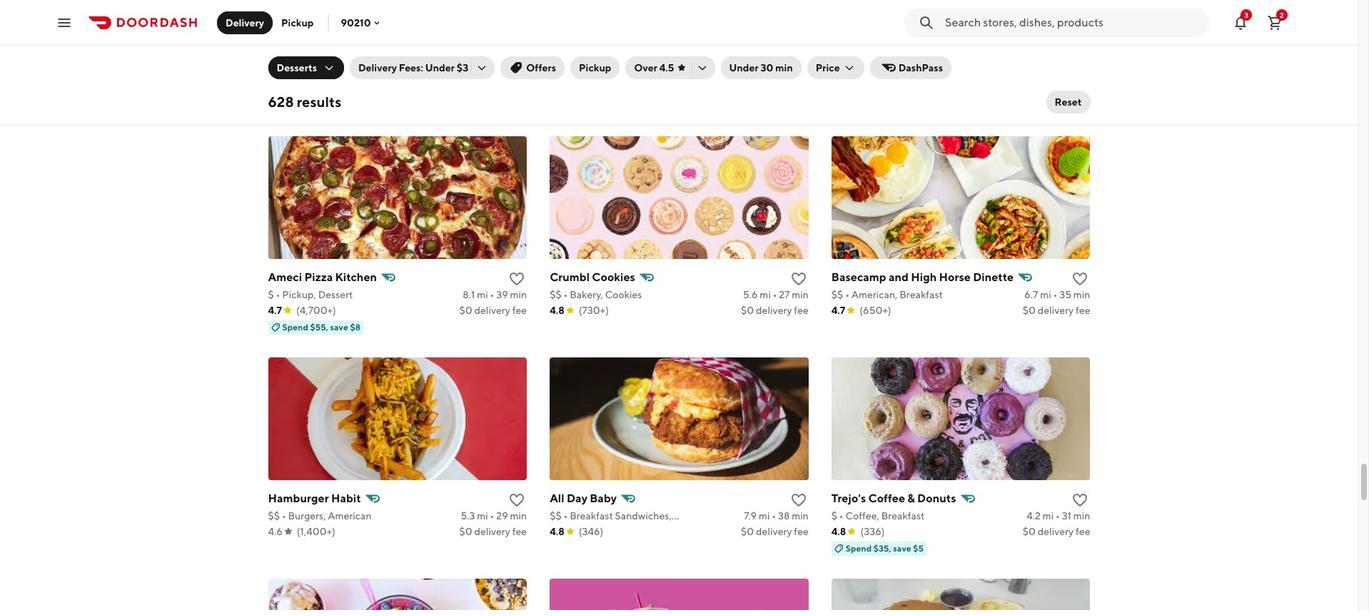 Task type: vqa. For each thing, say whether or not it's contained in the screenshot.
send on the bottom left
no



Task type: locate. For each thing, give the bounding box(es) containing it.
0 horizontal spatial spend
[[282, 322, 308, 332]]

31 right 4.2
[[1062, 510, 1071, 522]]

$​0 delivery fee down 6.7 mi • 35 min
[[1023, 305, 1090, 316]]

crumbl cookies
[[550, 270, 635, 284]]

5.3 mi • 29 min
[[461, 510, 527, 522]]

spend
[[282, 322, 308, 332], [846, 543, 872, 554]]

1 vertical spatial cookies
[[605, 289, 642, 300]]

$​0 for basecamp and high horse dinette
[[1023, 305, 1036, 316]]

min right the 29
[[510, 510, 527, 522]]

1 vertical spatial 31
[[1062, 510, 1071, 522]]

delivery for crumbl cookies
[[756, 305, 792, 316]]

fee inside $$ • breakfast & brunch, bakeries $​0 delivery fee
[[1076, 83, 1090, 95]]

4.8
[[550, 305, 564, 316], [550, 526, 564, 537], [831, 526, 846, 537]]

3
[[1244, 10, 1248, 19]]

fee down 4.2 mi • 31 min at the right
[[1076, 526, 1090, 537]]

Store search: begin typing to search for stores available on DoorDash text field
[[945, 15, 1201, 30]]

delivery
[[226, 17, 264, 28], [358, 62, 397, 74]]

1 vertical spatial save
[[893, 543, 911, 554]]

min right 8.1
[[510, 289, 527, 300]]

$​0 delivery fee down the 5.3 mi • 29 min
[[459, 526, 527, 537]]

• left 27
[[773, 289, 777, 300]]

0 horizontal spatial save
[[330, 322, 348, 332]]

2 under from the left
[[729, 62, 758, 74]]

dashpass button
[[870, 56, 952, 79]]

& right bakery
[[628, 49, 635, 63]]

0 vertical spatial &
[[628, 49, 635, 63]]

delivery down 4.2 mi • 31 min at the right
[[1038, 526, 1074, 537]]

4.1
[[268, 83, 280, 95]]

6.7
[[1024, 289, 1038, 300]]

$​0 down 7.9
[[741, 526, 754, 537]]

$8
[[350, 322, 361, 332]]

click to add this store to your saved list image up 7.9 mi • 38 min
[[790, 492, 807, 509]]

fee for basecamp and high horse dinette
[[1076, 305, 1090, 316]]

1 horizontal spatial under
[[729, 62, 758, 74]]

$$ • breakfast sandwiches, burritos
[[550, 510, 709, 522]]

4.7 for ameci pizza kitchen
[[268, 305, 282, 316]]

mi right 5.3
[[477, 510, 488, 522]]

fee
[[1076, 83, 1090, 95], [512, 305, 527, 316], [794, 305, 809, 316], [1076, 305, 1090, 316], [512, 526, 527, 537], [794, 526, 809, 537], [1076, 526, 1090, 537]]

$ • sweets, pickup
[[550, 68, 633, 79]]

under left $3
[[425, 62, 455, 74]]

min for crumbl cookies
[[792, 289, 809, 300]]

$​0 down 4.2
[[1023, 526, 1036, 537]]

$​0 down 5.3
[[459, 526, 472, 537]]

$ down ameci
[[268, 289, 274, 300]]

7.9
[[744, 510, 757, 522]]

sweets,
[[564, 68, 599, 79]]

0 horizontal spatial 39
[[496, 289, 508, 300]]

4.7 down ameci
[[268, 305, 282, 316]]

$$ down crumbl
[[550, 289, 562, 300]]

$5
[[913, 543, 924, 554]]

click to add this store to your saved list image for crumbl cookies
[[790, 270, 807, 287]]

$ for venice bakery & restaurant
[[550, 68, 556, 79]]

90210
[[341, 17, 371, 28]]

1 vertical spatial pickup button
[[570, 56, 620, 79]]

• right 8.1
[[490, 289, 494, 300]]

1 horizontal spatial save
[[893, 543, 911, 554]]

offers button
[[501, 56, 565, 79]]

1 vertical spatial 39
[[496, 289, 508, 300]]

1 horizontal spatial 4.7
[[831, 305, 845, 316]]

0 vertical spatial american
[[350, 68, 393, 79]]

click to add this store to your saved list image
[[790, 49, 807, 66], [790, 270, 807, 287], [508, 492, 525, 509], [790, 492, 807, 509], [1072, 492, 1089, 509]]

fee for hamburger habit
[[512, 526, 527, 537]]

$​0 for ameci pizza kitchen
[[459, 305, 472, 316]]

31 for trejo's coffee & donuts
[[1062, 510, 1071, 522]]

pickup
[[281, 17, 314, 28], [579, 62, 611, 74], [601, 68, 633, 79]]

$​0 down 6.7
[[1023, 305, 1036, 316]]

• down trejo's
[[839, 510, 844, 522]]

save
[[330, 322, 348, 332], [893, 543, 911, 554]]

under left 30
[[729, 62, 758, 74]]

click to add this store to your saved list image up 6.7 mi • 35 min
[[1072, 270, 1089, 287]]

& down sycamore
[[897, 68, 903, 79]]

4.8 down coffee,
[[831, 526, 846, 537]]

0 vertical spatial spend
[[282, 322, 308, 332]]

29
[[496, 510, 508, 522]]

sandwiches,
[[615, 510, 672, 522]]

mi right 6.7
[[1040, 289, 1051, 300]]

• right 6.0
[[772, 68, 776, 79]]

0 vertical spatial 39
[[778, 68, 790, 79]]

and
[[889, 270, 909, 284]]

2 horizontal spatial &
[[907, 492, 915, 505]]

0 horizontal spatial 4.7
[[268, 305, 282, 316]]

trejo's coffee & donuts
[[831, 492, 956, 505]]

delivery down 7.9 mi • 38 min
[[756, 526, 792, 537]]

• inside $$ • breakfast & brunch, bakeries $​0 delivery fee
[[845, 68, 849, 79]]

all
[[550, 492, 564, 505]]

click to add this store to your saved list image up 6.0 mi • 39 min
[[790, 49, 807, 66]]

1 horizontal spatial spend
[[846, 543, 872, 554]]

1 horizontal spatial delivery
[[358, 62, 397, 74]]

$​0 delivery fee for hamburger habit
[[459, 526, 527, 537]]

min for venice bakery & restaurant
[[792, 68, 809, 79]]

• down crumbl
[[564, 289, 568, 300]]

min for trejo's coffee & donuts
[[1073, 510, 1090, 522]]

save for &
[[893, 543, 911, 554]]

min right 27
[[792, 289, 809, 300]]

price
[[816, 62, 840, 74]]

$​0 delivery fee down 5.6 mi • 27 min
[[741, 305, 809, 316]]

0 vertical spatial cookies
[[592, 270, 635, 284]]

min for ameci pizza kitchen
[[510, 289, 527, 300]]

$$ up 4.6 at the bottom
[[268, 510, 280, 522]]

4.8 down all
[[550, 526, 564, 537]]

• down basecamp
[[845, 289, 849, 300]]

delivery down 6.7 mi • 35 min
[[1038, 305, 1074, 316]]

pickup for topmost pickup button
[[281, 17, 314, 28]]

click to add this store to your saved list image for ameci pizza kitchen
[[508, 270, 525, 287]]

delivery for delivery
[[226, 17, 264, 28]]

2
[[1280, 10, 1284, 19]]

• down all
[[564, 510, 568, 522]]

spend down (336)
[[846, 543, 872, 554]]

desserts button
[[268, 56, 344, 79]]

$​0 delivery fee down 4.2 mi • 31 min at the right
[[1023, 526, 1090, 537]]

(346)
[[579, 526, 603, 537]]

fee for ameci pizza kitchen
[[512, 305, 527, 316]]

mi right 4.2
[[1043, 510, 1054, 522]]

$ for pardon my cheesesteak
[[268, 68, 274, 79]]

min right 38 on the right of the page
[[792, 510, 809, 522]]

fee down the 5.3 mi • 29 min
[[512, 526, 527, 537]]

1 horizontal spatial &
[[897, 68, 903, 79]]

under
[[425, 62, 455, 74], [729, 62, 758, 74]]

reset button
[[1046, 91, 1090, 113]]

0 vertical spatial delivery
[[226, 17, 264, 28]]

min right 4.2
[[1073, 510, 1090, 522]]

mi right 2.2
[[479, 68, 490, 79]]

4.8 down crumbl
[[550, 305, 564, 316]]

6.7 mi • 35 min
[[1024, 289, 1090, 300]]

kitchen
[[335, 270, 377, 284]]

desserts
[[277, 62, 317, 74]]

fee up reset
[[1076, 83, 1090, 95]]

• up 4.6 at the bottom
[[282, 510, 286, 522]]

mi for pardon my cheesesteak
[[479, 68, 490, 79]]

cookies up $$ • bakery, cookies
[[592, 270, 635, 284]]

baby
[[590, 492, 617, 505]]

• left 38 on the right of the page
[[772, 510, 776, 522]]

1 4.7 from the left
[[268, 305, 282, 316]]

1 vertical spatial spend
[[846, 543, 872, 554]]

mi right 6.0
[[759, 68, 770, 79]]

$​0 delivery fee down 8.1 mi • 39 min
[[459, 305, 527, 316]]

mi right 5.6
[[760, 289, 771, 300]]

basecamp
[[831, 270, 886, 284]]

min right 2.2
[[510, 68, 527, 79]]

click to add this store to your saved list image up 8.1 mi • 39 min
[[508, 270, 525, 287]]

• down ameci
[[276, 289, 280, 300]]

$$ down all
[[550, 510, 562, 522]]

35
[[1059, 289, 1071, 300]]

over 4.5
[[634, 62, 674, 74]]

8.1 mi • 39 min
[[463, 289, 527, 300]]

90210 button
[[341, 17, 382, 28]]

coffee,
[[846, 510, 879, 522]]

$$ • burgers, american
[[268, 510, 372, 522]]

american down habit
[[328, 510, 372, 522]]

0 horizontal spatial 31
[[498, 68, 508, 79]]

31
[[498, 68, 508, 79], [1062, 510, 1071, 522]]

4.7 left (650+)
[[831, 305, 845, 316]]

american for pardon my cheesesteak
[[350, 68, 393, 79]]

delivery up reset
[[1038, 83, 1074, 95]]

2 4.7 from the left
[[831, 305, 845, 316]]

4.8 for trejo's
[[831, 526, 846, 537]]

click to add this store to your saved list image up the 5.3 mi • 29 min
[[508, 492, 525, 509]]

fee down 7.9 mi • 38 min
[[794, 526, 809, 537]]

$​0 left reset button
[[1023, 83, 1036, 95]]

fee down 6.7 mi • 35 min
[[1076, 305, 1090, 316]]

&
[[628, 49, 635, 63], [897, 68, 903, 79], [907, 492, 915, 505]]

628 results
[[268, 94, 341, 110]]

1 vertical spatial american
[[328, 510, 372, 522]]

$​0 inside $$ • breakfast & brunch, bakeries $​0 delivery fee
[[1023, 83, 1036, 95]]

4.7
[[268, 305, 282, 316], [831, 305, 845, 316]]

american
[[350, 68, 393, 79], [328, 510, 372, 522]]

results
[[297, 94, 341, 110]]

delivery down 5.6 mi • 27 min
[[756, 305, 792, 316]]

& right coffee
[[907, 492, 915, 505]]

$​0 for all day baby
[[741, 526, 754, 537]]

spend $35, save $5
[[846, 543, 924, 554]]

(4,700+)
[[296, 305, 336, 316]]

$ down venice
[[550, 68, 556, 79]]

1 horizontal spatial pickup button
[[570, 56, 620, 79]]

$ for trejo's coffee & donuts
[[831, 510, 837, 522]]

0 horizontal spatial pickup button
[[273, 11, 322, 34]]

cookies
[[592, 270, 635, 284], [605, 289, 642, 300]]

breakfast down trejo's coffee & donuts
[[881, 510, 925, 522]]

39 for venice bakery & restaurant
[[778, 68, 790, 79]]

sycamore
[[879, 49, 931, 63]]

click to add this store to your saved list image up 5.6 mi • 27 min
[[790, 270, 807, 287]]

0 vertical spatial 31
[[498, 68, 508, 79]]

1 vertical spatial delivery
[[358, 62, 397, 74]]

breakfast down basecamp and high horse dinette
[[900, 289, 943, 300]]

1 horizontal spatial 31
[[1062, 510, 1071, 522]]

$​0 delivery fee down 7.9 mi • 38 min
[[741, 526, 809, 537]]

click to add this store to your saved list image
[[508, 49, 525, 66], [508, 270, 525, 287], [1072, 270, 1089, 287]]

$​0
[[1023, 83, 1036, 95], [459, 305, 472, 316], [741, 305, 754, 316], [1023, 305, 1036, 316], [459, 526, 472, 537], [741, 526, 754, 537], [1023, 526, 1036, 537]]

• down the "tartine"
[[845, 68, 849, 79]]

0 horizontal spatial delivery
[[226, 17, 264, 28]]

under 30 min button
[[721, 56, 801, 79]]

click to add this store to your saved list image left offers
[[508, 49, 525, 66]]

(650+)
[[860, 305, 891, 316]]

brunch,
[[905, 68, 941, 79]]

delivery down 8.1 mi • 39 min
[[474, 305, 510, 316]]

mi for hamburger habit
[[477, 510, 488, 522]]

$​0 delivery fee for basecamp and high horse dinette
[[1023, 305, 1090, 316]]

mi right 7.9
[[759, 510, 770, 522]]

american for hamburger habit
[[328, 510, 372, 522]]

american down cheesesteak
[[350, 68, 393, 79]]

click to add this store to your saved list image up 4.2 mi • 31 min at the right
[[1072, 492, 1089, 509]]

38
[[778, 510, 790, 522]]

0 vertical spatial pickup button
[[273, 11, 322, 34]]

$$ down basecamp
[[831, 289, 843, 300]]

hamburger habit
[[268, 492, 361, 505]]

$ down trejo's
[[831, 510, 837, 522]]

delivery inside $$ • breakfast & brunch, bakeries $​0 delivery fee
[[1038, 83, 1074, 95]]

39 right 8.1
[[496, 289, 508, 300]]

mi for venice bakery & restaurant
[[759, 68, 770, 79]]

$​0 down 5.6
[[741, 305, 754, 316]]

delivery for delivery fees: under $3
[[358, 62, 397, 74]]

venice
[[550, 49, 586, 63]]

(336)
[[860, 526, 885, 537]]

delivery inside button
[[226, 17, 264, 28]]

my
[[309, 49, 325, 63]]

basecamp and high horse dinette
[[831, 270, 1014, 284]]

min left price
[[792, 68, 809, 79]]

8.1
[[463, 289, 475, 300]]

min right 30
[[775, 62, 793, 74]]

6.0
[[741, 68, 757, 79]]

pickup button
[[273, 11, 322, 34], [570, 56, 620, 79]]

39 right 30
[[778, 68, 790, 79]]

$ up 4.1
[[268, 68, 274, 79]]

$ • coffee, breakfast
[[831, 510, 925, 522]]

$​0 down 8.1
[[459, 305, 472, 316]]

$$ down the "tartine"
[[831, 68, 843, 79]]

1 horizontal spatial 39
[[778, 68, 790, 79]]

0 vertical spatial save
[[330, 322, 348, 332]]

4.8 for all
[[550, 526, 564, 537]]

over 4.5 button
[[626, 56, 715, 79]]

delivery down the 5.3 mi • 29 min
[[474, 526, 510, 537]]

min right '35'
[[1073, 289, 1090, 300]]

$​0 for trejo's coffee & donuts
[[1023, 526, 1036, 537]]

39
[[778, 68, 790, 79], [496, 289, 508, 300]]

$
[[268, 68, 274, 79], [550, 68, 556, 79], [268, 289, 274, 300], [831, 510, 837, 522]]

1 vertical spatial &
[[897, 68, 903, 79]]

fee down 5.6 mi • 27 min
[[794, 305, 809, 316]]

$ for ameci pizza kitchen
[[268, 289, 274, 300]]

0 horizontal spatial under
[[425, 62, 455, 74]]

mi for all day baby
[[759, 510, 770, 522]]

pardon my cheesesteak
[[268, 49, 396, 63]]

mi
[[479, 68, 490, 79], [759, 68, 770, 79], [477, 289, 488, 300], [760, 289, 771, 300], [1040, 289, 1051, 300], [477, 510, 488, 522], [759, 510, 770, 522], [1043, 510, 1054, 522]]

fee down 8.1 mi • 39 min
[[512, 305, 527, 316]]

ameci
[[268, 270, 302, 284]]

0 horizontal spatial &
[[628, 49, 635, 63]]

save left $8
[[330, 322, 348, 332]]

2 vertical spatial &
[[907, 492, 915, 505]]

6.0 mi • 39 min
[[741, 68, 809, 79]]

mi right 8.1
[[477, 289, 488, 300]]

31 right 2.2
[[498, 68, 508, 79]]

spend for trejo's
[[846, 543, 872, 554]]

fee for all day baby
[[794, 526, 809, 537]]



Task type: describe. For each thing, give the bounding box(es) containing it.
venice bakery & restaurant
[[550, 49, 697, 63]]

pickup for bottom pickup button
[[579, 62, 611, 74]]

628
[[268, 94, 294, 110]]

30
[[761, 62, 773, 74]]

tartine - sycamore
[[831, 49, 931, 63]]

2 button
[[1261, 8, 1289, 37]]

• down venice
[[558, 68, 562, 79]]

pizza
[[304, 270, 333, 284]]

restaurant
[[638, 49, 697, 63]]

click to add this store to your saved list image for basecamp and high horse dinette
[[1072, 270, 1089, 287]]

dashpass
[[898, 62, 943, 74]]

min for basecamp and high horse dinette
[[1073, 289, 1090, 300]]

$$ for hamburger habit
[[268, 510, 280, 522]]

click to add this store to your saved list image for trejo's coffee & donuts
[[1072, 492, 1089, 509]]

pickup,
[[282, 289, 316, 300]]

$35,
[[874, 543, 891, 554]]

click to add this store to your saved list image for all day baby
[[790, 492, 807, 509]]

click to add this store to your saved list image for hamburger habit
[[508, 492, 525, 509]]

pardon
[[268, 49, 307, 63]]

& for bakery
[[628, 49, 635, 63]]

under inside under 30 min button
[[729, 62, 758, 74]]

$​0 delivery fee for trejo's coffee & donuts
[[1023, 526, 1090, 537]]

$ • cheesesteaks, american
[[268, 68, 393, 79]]

click to add this store to your saved list image for venice bakery & restaurant
[[790, 49, 807, 66]]

4.2
[[1027, 510, 1041, 522]]

trejo's
[[831, 492, 866, 505]]

• right 2.2
[[492, 68, 496, 79]]

min inside under 30 min button
[[775, 62, 793, 74]]

horse
[[939, 270, 971, 284]]

min for hamburger habit
[[510, 510, 527, 522]]

mi for basecamp and high horse dinette
[[1040, 289, 1051, 300]]

dessert
[[318, 289, 353, 300]]

& inside $$ • breakfast & brunch, bakeries $​0 delivery fee
[[897, 68, 903, 79]]

tartine
[[831, 49, 869, 63]]

delivery for all day baby
[[756, 526, 792, 537]]

3 items, open order cart image
[[1266, 14, 1283, 31]]

$$ • american, breakfast
[[831, 289, 943, 300]]

$$ for basecamp and high horse dinette
[[831, 289, 843, 300]]

$$ • breakfast & brunch, bakeries $​0 delivery fee
[[831, 68, 1090, 95]]

4.8 for crumbl
[[550, 305, 564, 316]]

delivery for hamburger habit
[[474, 526, 510, 537]]

$55,
[[310, 322, 328, 332]]

offers
[[526, 62, 556, 74]]

• up 4.1
[[276, 68, 280, 79]]

5.3
[[461, 510, 475, 522]]

$​0 for crumbl cookies
[[741, 305, 754, 316]]

breakfast inside $$ • breakfast & brunch, bakeries $​0 delivery fee
[[851, 68, 895, 79]]

mi for trejo's coffee & donuts
[[1043, 510, 1054, 522]]

$$ inside $$ • breakfast & brunch, bakeries $​0 delivery fee
[[831, 68, 843, 79]]

burgers,
[[288, 510, 326, 522]]

open menu image
[[56, 14, 73, 31]]

$​0 delivery fee for ameci pizza kitchen
[[459, 305, 527, 316]]

delivery for ameci pizza kitchen
[[474, 305, 510, 316]]

2.2
[[464, 68, 477, 79]]

all day baby
[[550, 492, 617, 505]]

cheesesteak
[[328, 49, 396, 63]]

delivery button
[[217, 11, 273, 34]]

7.9 mi • 38 min
[[744, 510, 809, 522]]

ameci pizza kitchen
[[268, 270, 377, 284]]

4.6
[[268, 526, 283, 537]]

• left '35'
[[1053, 289, 1057, 300]]

4.5
[[659, 62, 674, 74]]

burritos
[[674, 510, 709, 522]]

min for pardon my cheesesteak
[[510, 68, 527, 79]]

$$ • bakery, cookies
[[550, 289, 642, 300]]

5.6
[[743, 289, 758, 300]]

notification bell image
[[1232, 14, 1249, 31]]

fees:
[[399, 62, 423, 74]]

high
[[911, 270, 937, 284]]

• left the 29
[[490, 510, 494, 522]]

$ • pickup, dessert
[[268, 289, 353, 300]]

$​0 delivery fee for crumbl cookies
[[741, 305, 809, 316]]

$​0 for hamburger habit
[[459, 526, 472, 537]]

$​0 delivery fee for all day baby
[[741, 526, 809, 537]]

click to add this store to your saved list image for pardon my cheesesteak
[[508, 49, 525, 66]]

delivery for basecamp and high horse dinette
[[1038, 305, 1074, 316]]

reset
[[1055, 96, 1082, 108]]

spend $55, save $8
[[282, 322, 361, 332]]

mi for ameci pizza kitchen
[[477, 289, 488, 300]]

crumbl
[[550, 270, 590, 284]]

bakeries
[[943, 68, 981, 79]]

2.2 mi • 31 min
[[464, 68, 527, 79]]

under 30 min
[[729, 62, 793, 74]]

american,
[[851, 289, 898, 300]]

mi for crumbl cookies
[[760, 289, 771, 300]]

$$ for crumbl cookies
[[550, 289, 562, 300]]

min for all day baby
[[792, 510, 809, 522]]

habit
[[331, 492, 361, 505]]

-
[[871, 49, 876, 63]]

• right 4.2
[[1056, 510, 1060, 522]]

1 under from the left
[[425, 62, 455, 74]]

day
[[567, 492, 587, 505]]

price button
[[807, 56, 864, 79]]

spend for ameci
[[282, 322, 308, 332]]

$$ for all day baby
[[550, 510, 562, 522]]

4.7 for basecamp and high horse dinette
[[831, 305, 845, 316]]

& for coffee
[[907, 492, 915, 505]]

hamburger
[[268, 492, 329, 505]]

$3
[[457, 62, 468, 74]]

fee for trejo's coffee & donuts
[[1076, 526, 1090, 537]]

(730+)
[[579, 305, 609, 316]]

over
[[634, 62, 657, 74]]

dinette
[[973, 270, 1014, 284]]

breakfast up (346) on the left bottom
[[570, 510, 613, 522]]

donuts
[[917, 492, 956, 505]]

39 for ameci pizza kitchen
[[496, 289, 508, 300]]

coffee
[[868, 492, 905, 505]]

delivery fees: under $3
[[358, 62, 468, 74]]

fee for crumbl cookies
[[794, 305, 809, 316]]

bakery
[[589, 49, 626, 63]]

cheesesteaks,
[[282, 68, 348, 79]]

31 for pardon my cheesesteak
[[498, 68, 508, 79]]

save for kitchen
[[330, 322, 348, 332]]

delivery for trejo's coffee & donuts
[[1038, 526, 1074, 537]]



